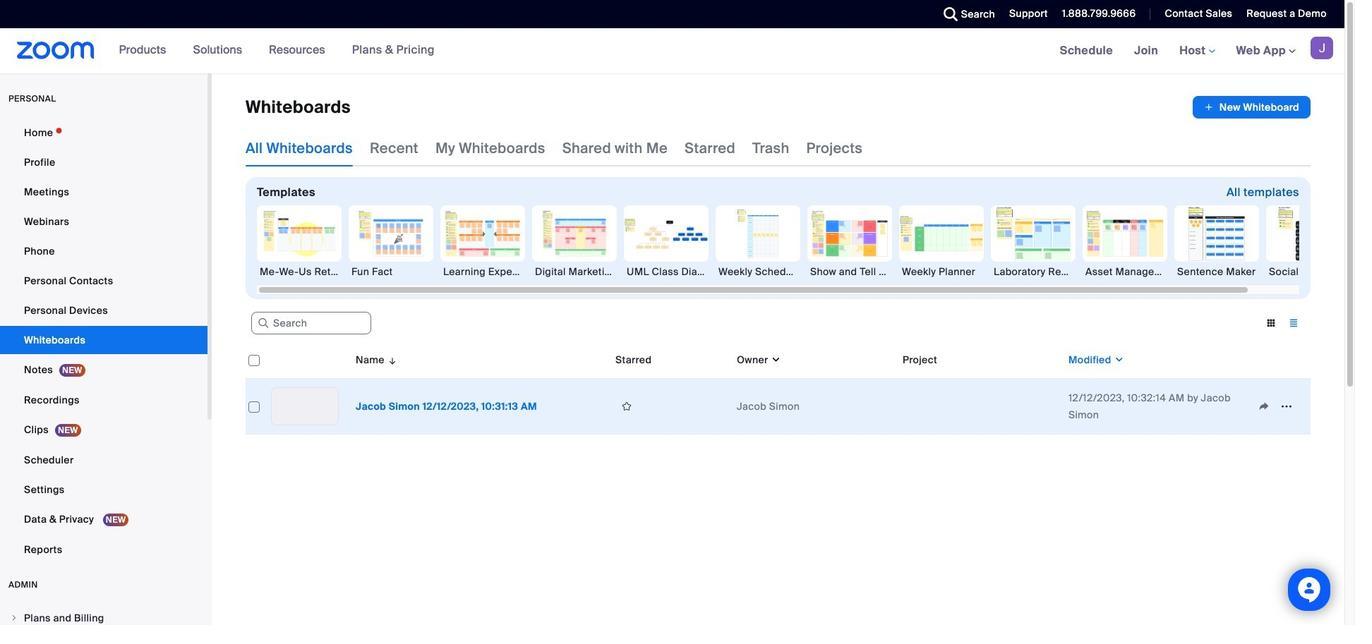 Task type: locate. For each thing, give the bounding box(es) containing it.
personal menu menu
[[0, 119, 208, 566]]

laboratory report element
[[992, 265, 1076, 279]]

banner
[[0, 28, 1345, 74]]

add image
[[1205, 100, 1215, 114]]

product information navigation
[[108, 28, 446, 73]]

arrow down image
[[385, 352, 398, 369]]

menu item
[[0, 605, 208, 626]]

application
[[1193, 96, 1311, 119], [246, 342, 1322, 446]]

click to star the whiteboard jacob simon 12/12/2023, 10:31:13 am image
[[616, 400, 638, 413]]

1 vertical spatial application
[[246, 342, 1322, 446]]

thumbnail of jacob simon 12/12/2023, 10:31:13 am image
[[272, 388, 338, 425]]

right image
[[10, 614, 18, 623]]

list mode, selected image
[[1283, 317, 1306, 330]]

me-we-us retrospective element
[[257, 265, 342, 279]]

0 vertical spatial application
[[1193, 96, 1311, 119]]

Search text field
[[251, 312, 371, 335]]

weekly schedule element
[[716, 265, 801, 279]]

fun fact element
[[349, 265, 434, 279]]

digital marketing canvas element
[[532, 265, 617, 279]]

jacob simon 12/12/2023, 10:31:13 am, modified at dec 12, 2023 by jacob simon, link image
[[271, 388, 339, 426]]

jacob simon 12/12/2023, 10:31:13 am element
[[356, 400, 537, 413]]

cell
[[898, 379, 1064, 435]]



Task type: describe. For each thing, give the bounding box(es) containing it.
asset management element
[[1083, 265, 1168, 279]]

sentence maker element
[[1175, 265, 1260, 279]]

profile picture image
[[1311, 37, 1334, 59]]

show and tell with a twist element
[[808, 265, 893, 279]]

grid mode, not selected image
[[1261, 317, 1283, 330]]

more options for jacob simon 12/12/2023, 10:31:13 am image
[[1276, 400, 1299, 413]]

tabs of all whiteboard page tab list
[[246, 130, 863, 167]]

social emotional learning element
[[1267, 265, 1352, 279]]

weekly planner element
[[900, 265, 984, 279]]

uml class diagram element
[[624, 265, 709, 279]]

meetings navigation
[[1050, 28, 1345, 74]]

down image
[[769, 353, 782, 367]]

learning experience canvas element
[[441, 265, 525, 279]]

zoom logo image
[[17, 42, 94, 59]]



Task type: vqa. For each thing, say whether or not it's contained in the screenshot.
PERSISTENT MEETING CHAT application
no



